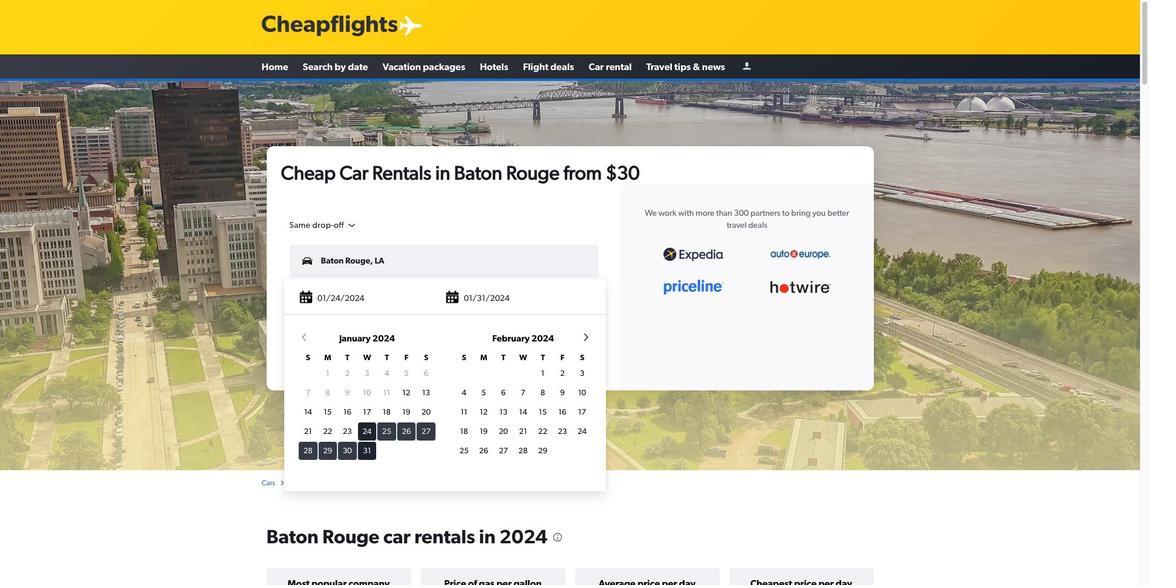 Task type: locate. For each thing, give the bounding box(es) containing it.
autoeurope image
[[770, 250, 831, 260]]

hotwire image
[[770, 281, 831, 294]]

Car drop-off location Same drop-off field
[[289, 220, 357, 231]]

priceline image
[[663, 280, 724, 295]]

None text field
[[289, 245, 599, 277], [289, 282, 601, 317], [289, 245, 599, 277], [289, 282, 601, 317]]

None text field
[[289, 285, 599, 317]]



Task type: vqa. For each thing, say whether or not it's contained in the screenshot.
Expedia IMAGE
yes



Task type: describe. For each thing, give the bounding box(es) containing it.
baton rouge image
[[0, 81, 1140, 470]]

start date calendar input use left and right arrow keys to change day. use up and down arrow keys to change week. tab
[[289, 331, 601, 485]]

expedia image
[[663, 248, 724, 261]]



